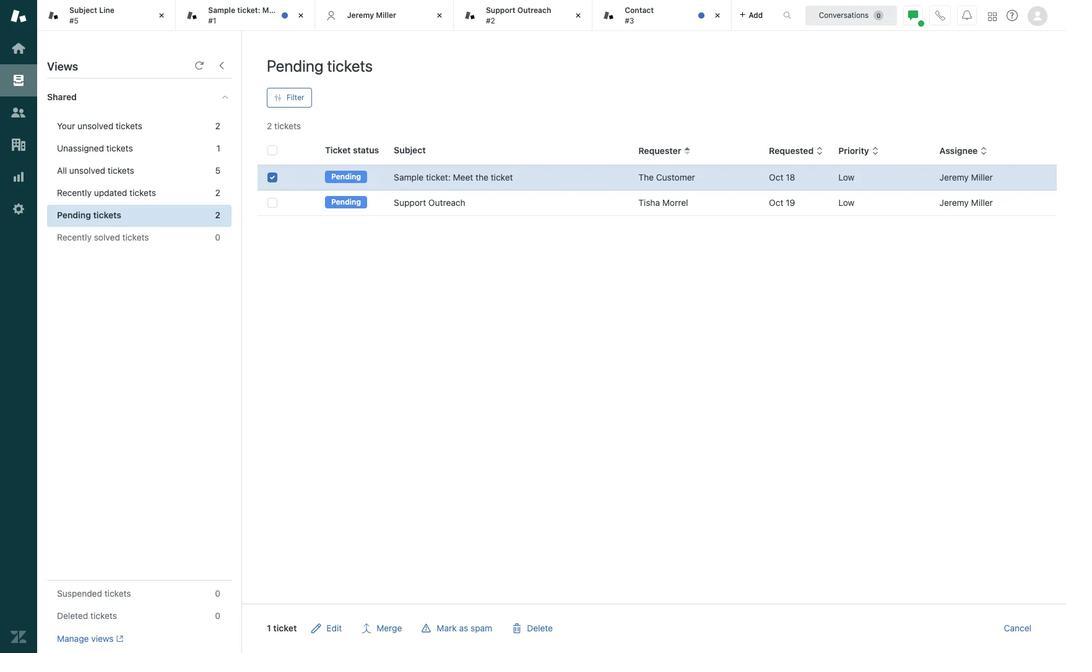 Task type: vqa. For each thing, say whether or not it's contained in the screenshot.
more
no



Task type: describe. For each thing, give the bounding box(es) containing it.
morrel
[[662, 197, 688, 208]]

unsolved for all
[[69, 165, 105, 176]]

suspended tickets
[[57, 589, 131, 599]]

tab containing sample ticket: meet the ticket
[[176, 0, 317, 31]]

mark
[[437, 623, 457, 634]]

your
[[57, 121, 75, 131]]

jeremy miller for the customer
[[940, 172, 993, 183]]

support for support outreach #2
[[486, 6, 515, 15]]

0 for deleted tickets
[[215, 611, 220, 622]]

0 for recently solved tickets
[[215, 232, 220, 243]]

low for oct 18
[[838, 172, 855, 183]]

low for oct 19
[[838, 197, 855, 208]]

jeremy miller for tisha morrel
[[940, 197, 993, 208]]

tab containing contact
[[593, 0, 731, 31]]

filter button
[[267, 88, 312, 108]]

contact
[[625, 6, 654, 15]]

status
[[353, 145, 379, 155]]

button displays agent's chat status as online. image
[[908, 10, 918, 20]]

outreach for support outreach #2
[[517, 6, 551, 15]]

updated
[[94, 188, 127, 198]]

spam
[[471, 623, 492, 634]]

shared heading
[[37, 79, 241, 116]]

the customer
[[638, 172, 695, 183]]

#3
[[625, 16, 634, 25]]

tickets up solved
[[93, 210, 121, 220]]

tickets up the 'deleted tickets'
[[104, 589, 131, 599]]

subject for subject line #5
[[69, 6, 97, 15]]

organizations image
[[11, 137, 27, 153]]

oct 19
[[769, 197, 795, 208]]

recently for recently solved tickets
[[57, 232, 92, 243]]

jeremy miller tab
[[315, 0, 454, 31]]

ticket: for sample ticket: meet the ticket #1
[[237, 6, 260, 15]]

oct for oct 18
[[769, 172, 783, 183]]

delete
[[527, 623, 553, 634]]

2 for your unsolved tickets
[[215, 121, 220, 131]]

1 for 1 ticket
[[267, 623, 271, 634]]

priority
[[838, 146, 869, 156]]

2 close image from the left
[[294, 9, 307, 22]]

meet for sample ticket: meet the ticket #1
[[262, 6, 281, 15]]

tisha
[[638, 197, 660, 208]]

all unsolved tickets
[[57, 165, 134, 176]]

5
[[215, 165, 220, 176]]

contact #3
[[625, 6, 654, 25]]

edit button
[[302, 617, 352, 641]]

recently for recently updated tickets
[[57, 188, 92, 198]]

ticket for sample ticket: meet the ticket
[[491, 172, 513, 183]]

tickets right 'updated'
[[129, 188, 156, 198]]

shared button
[[37, 79, 209, 116]]

miller for tisha morrel
[[971, 197, 993, 208]]

mark as spam button
[[412, 617, 502, 641]]

cancel button
[[994, 617, 1041, 641]]

tickets down your unsolved tickets
[[106, 143, 133, 154]]

conversations
[[819, 10, 869, 20]]

main element
[[0, 0, 37, 654]]

deleted
[[57, 611, 88, 622]]

close image for jeremy miller tab at the top of the page
[[433, 9, 446, 22]]

add button
[[731, 0, 770, 30]]

1 close image from the left
[[572, 9, 585, 22]]

close image for tab containing subject line
[[156, 9, 168, 22]]

refresh views pane image
[[194, 61, 204, 71]]

delete button
[[502, 617, 563, 641]]

jeremy for the customer
[[940, 172, 969, 183]]

views
[[47, 60, 78, 73]]

ticket
[[325, 145, 351, 155]]

ticket status
[[325, 145, 379, 155]]

assignee
[[940, 146, 978, 156]]

#1
[[208, 16, 216, 25]]

support outreach link
[[394, 197, 465, 209]]

notifications image
[[962, 10, 972, 20]]

customer
[[656, 172, 695, 183]]

merge button
[[352, 617, 412, 641]]

2 for pending tickets
[[215, 210, 220, 220]]

tickets down jeremy miller tab at the top of the page
[[327, 56, 373, 75]]

tickets right solved
[[122, 232, 149, 243]]

tickets up views
[[90, 611, 117, 622]]

row containing sample ticket: meet the ticket
[[258, 165, 1057, 190]]

tisha morrel
[[638, 197, 688, 208]]

unassigned
[[57, 143, 104, 154]]

cancel
[[1004, 623, 1031, 634]]

support outreach
[[394, 197, 465, 208]]

18
[[786, 172, 795, 183]]

your unsolved tickets
[[57, 121, 142, 131]]



Task type: locate. For each thing, give the bounding box(es) containing it.
1
[[216, 143, 220, 154], [267, 623, 271, 634]]

meet
[[262, 6, 281, 15], [453, 172, 473, 183]]

0 horizontal spatial sample
[[208, 6, 235, 15]]

get help image
[[1007, 10, 1018, 21]]

1 close image from the left
[[156, 9, 168, 22]]

zendesk support image
[[11, 8, 27, 24]]

unsolved up unassigned tickets
[[77, 121, 113, 131]]

filter
[[287, 93, 304, 102]]

2 close image from the left
[[711, 9, 723, 22]]

support inside support outreach #2
[[486, 6, 515, 15]]

line
[[99, 6, 114, 15]]

subject for subject
[[394, 145, 426, 155]]

suspended
[[57, 589, 102, 599]]

2 low from the top
[[838, 197, 855, 208]]

outreach
[[517, 6, 551, 15], [428, 197, 465, 208]]

1 vertical spatial outreach
[[428, 197, 465, 208]]

merge
[[377, 623, 402, 634]]

sample ticket: meet the ticket #1
[[208, 6, 317, 25]]

oct 18
[[769, 172, 795, 183]]

0 horizontal spatial outreach
[[428, 197, 465, 208]]

0 vertical spatial meet
[[262, 6, 281, 15]]

0 vertical spatial outreach
[[517, 6, 551, 15]]

1 vertical spatial miller
[[971, 172, 993, 183]]

2 recently from the top
[[57, 232, 92, 243]]

priority button
[[838, 146, 879, 157]]

1 recently from the top
[[57, 188, 92, 198]]

recently solved tickets
[[57, 232, 149, 243]]

0 vertical spatial ticket
[[297, 6, 317, 15]]

sample inside 'sample ticket: meet the ticket #1'
[[208, 6, 235, 15]]

0 horizontal spatial close image
[[572, 9, 585, 22]]

jeremy
[[347, 10, 374, 20], [940, 172, 969, 183], [940, 197, 969, 208]]

subject right status at left top
[[394, 145, 426, 155]]

close image
[[572, 9, 585, 22], [711, 9, 723, 22]]

1 vertical spatial meet
[[453, 172, 473, 183]]

0 vertical spatial miller
[[376, 10, 396, 20]]

1 vertical spatial 0
[[215, 589, 220, 599]]

recently updated tickets
[[57, 188, 156, 198]]

pending tickets
[[267, 56, 373, 75], [57, 210, 121, 220]]

the inside 'sample ticket: meet the ticket #1'
[[283, 6, 295, 15]]

1 horizontal spatial close image
[[294, 9, 307, 22]]

collapse views pane image
[[217, 61, 227, 71]]

subject
[[69, 6, 97, 15], [394, 145, 426, 155]]

1 vertical spatial support
[[394, 197, 426, 208]]

oct for oct 19
[[769, 197, 783, 208]]

3 tab from the left
[[454, 0, 593, 31]]

1 for 1
[[216, 143, 220, 154]]

2 tickets
[[267, 121, 301, 131]]

support for support outreach
[[394, 197, 426, 208]]

#2
[[486, 16, 495, 25]]

2 horizontal spatial close image
[[433, 9, 446, 22]]

tab containing subject line
[[37, 0, 176, 31]]

jeremy for tisha morrel
[[940, 197, 969, 208]]

1 inside now showing 2 tickets region
[[267, 623, 271, 634]]

1 vertical spatial low
[[838, 197, 855, 208]]

sample ticket: meet the ticket link
[[394, 171, 513, 184]]

zendesk products image
[[988, 12, 997, 21]]

ticket:
[[237, 6, 260, 15], [426, 172, 451, 183]]

close image inside jeremy miller tab
[[433, 9, 446, 22]]

sample ticket: meet the ticket
[[394, 172, 513, 183]]

1 vertical spatial jeremy
[[940, 172, 969, 183]]

close image left #3 at the top
[[572, 9, 585, 22]]

subject up #5
[[69, 6, 97, 15]]

0 vertical spatial sample
[[208, 6, 235, 15]]

requested
[[769, 146, 814, 156]]

0 horizontal spatial the
[[283, 6, 295, 15]]

support down the sample ticket: meet the ticket link
[[394, 197, 426, 208]]

support up #2
[[486, 6, 515, 15]]

tickets down the shared dropdown button
[[116, 121, 142, 131]]

0 vertical spatial jeremy miller
[[347, 10, 396, 20]]

miller for the customer
[[971, 172, 993, 183]]

shared
[[47, 92, 77, 102]]

tab containing support outreach
[[454, 0, 593, 31]]

0 horizontal spatial meet
[[262, 6, 281, 15]]

views image
[[11, 72, 27, 89]]

outreach for support outreach
[[428, 197, 465, 208]]

0 horizontal spatial ticket:
[[237, 6, 260, 15]]

subject inside now showing 2 tickets region
[[394, 145, 426, 155]]

tab
[[37, 0, 176, 31], [176, 0, 317, 31], [454, 0, 593, 31], [593, 0, 731, 31]]

views
[[91, 634, 114, 644]]

close image left add dropdown button
[[711, 9, 723, 22]]

0 vertical spatial 1
[[216, 143, 220, 154]]

0 horizontal spatial pending tickets
[[57, 210, 121, 220]]

miller
[[376, 10, 396, 20], [971, 172, 993, 183], [971, 197, 993, 208]]

recently
[[57, 188, 92, 198], [57, 232, 92, 243]]

unassigned tickets
[[57, 143, 133, 154]]

conversations button
[[805, 5, 897, 25]]

1 horizontal spatial ticket:
[[426, 172, 451, 183]]

manage views
[[57, 634, 114, 644]]

1 horizontal spatial close image
[[711, 9, 723, 22]]

0 vertical spatial subject
[[69, 6, 97, 15]]

1 vertical spatial ticket:
[[426, 172, 451, 183]]

row
[[258, 165, 1057, 190], [258, 190, 1057, 216]]

0
[[215, 232, 220, 243], [215, 589, 220, 599], [215, 611, 220, 622]]

ticket: inside 'sample ticket: meet the ticket #1'
[[237, 6, 260, 15]]

1 low from the top
[[838, 172, 855, 183]]

2 vertical spatial miller
[[971, 197, 993, 208]]

all
[[57, 165, 67, 176]]

0 for suspended tickets
[[215, 589, 220, 599]]

1 horizontal spatial meet
[[453, 172, 473, 183]]

1 vertical spatial jeremy miller
[[940, 172, 993, 183]]

outreach inside support outreach 'link'
[[428, 197, 465, 208]]

2 vertical spatial jeremy
[[940, 197, 969, 208]]

solved
[[94, 232, 120, 243]]

2 row from the top
[[258, 190, 1057, 216]]

0 horizontal spatial support
[[394, 197, 426, 208]]

19
[[786, 197, 795, 208]]

2 oct from the top
[[769, 197, 783, 208]]

deleted tickets
[[57, 611, 117, 622]]

requested button
[[769, 146, 824, 157]]

sample
[[208, 6, 235, 15], [394, 172, 424, 183]]

1 horizontal spatial the
[[476, 172, 488, 183]]

2 vertical spatial ticket
[[273, 623, 297, 634]]

1 vertical spatial oct
[[769, 197, 783, 208]]

the
[[638, 172, 654, 183]]

0 vertical spatial recently
[[57, 188, 92, 198]]

row down the customer
[[258, 190, 1057, 216]]

1 horizontal spatial subject
[[394, 145, 426, 155]]

sample for sample ticket: meet the ticket
[[394, 172, 424, 183]]

subject line #5
[[69, 6, 114, 25]]

0 vertical spatial 0
[[215, 232, 220, 243]]

admin image
[[11, 201, 27, 217]]

1 horizontal spatial outreach
[[517, 6, 551, 15]]

1 oct from the top
[[769, 172, 783, 183]]

zendesk image
[[11, 630, 27, 646]]

1 up 5
[[216, 143, 220, 154]]

sample up #1
[[208, 6, 235, 15]]

tickets
[[327, 56, 373, 75], [116, 121, 142, 131], [274, 121, 301, 131], [106, 143, 133, 154], [108, 165, 134, 176], [129, 188, 156, 198], [93, 210, 121, 220], [122, 232, 149, 243], [104, 589, 131, 599], [90, 611, 117, 622]]

0 vertical spatial low
[[838, 172, 855, 183]]

1 ticket
[[267, 623, 297, 634]]

pending tickets up recently solved tickets
[[57, 210, 121, 220]]

2 0 from the top
[[215, 589, 220, 599]]

ticket
[[297, 6, 317, 15], [491, 172, 513, 183], [273, 623, 297, 634]]

2 vertical spatial jeremy miller
[[940, 197, 993, 208]]

1 vertical spatial the
[[476, 172, 488, 183]]

add
[[749, 10, 763, 20]]

1 vertical spatial subject
[[394, 145, 426, 155]]

ticket: inside now showing 2 tickets region
[[426, 172, 451, 183]]

the for sample ticket: meet the ticket #1
[[283, 6, 295, 15]]

2 tab from the left
[[176, 0, 317, 31]]

requester button
[[638, 146, 691, 157]]

0 vertical spatial jeremy
[[347, 10, 374, 20]]

1 vertical spatial pending tickets
[[57, 210, 121, 220]]

oct left 19
[[769, 197, 783, 208]]

ticket for sample ticket: meet the ticket #1
[[297, 6, 317, 15]]

1 horizontal spatial sample
[[394, 172, 424, 183]]

1 row from the top
[[258, 165, 1057, 190]]

sample for sample ticket: meet the ticket #1
[[208, 6, 235, 15]]

outreach inside support outreach #2
[[517, 6, 551, 15]]

meet inside 'sample ticket: meet the ticket #1'
[[262, 6, 281, 15]]

0 vertical spatial the
[[283, 6, 295, 15]]

0 vertical spatial pending tickets
[[267, 56, 373, 75]]

0 horizontal spatial 1
[[216, 143, 220, 154]]

requester
[[638, 146, 681, 156]]

jeremy miller inside tab
[[347, 10, 396, 20]]

sample up support outreach
[[394, 172, 424, 183]]

oct
[[769, 172, 783, 183], [769, 197, 783, 208]]

2 for recently updated tickets
[[215, 188, 220, 198]]

0 vertical spatial unsolved
[[77, 121, 113, 131]]

the
[[283, 6, 295, 15], [476, 172, 488, 183]]

close image
[[156, 9, 168, 22], [294, 9, 307, 22], [433, 9, 446, 22]]

support inside 'link'
[[394, 197, 426, 208]]

edit
[[326, 623, 342, 634]]

0 horizontal spatial close image
[[156, 9, 168, 22]]

unsolved down 'unassigned'
[[69, 165, 105, 176]]

#5
[[69, 16, 79, 25]]

1 horizontal spatial 1
[[267, 623, 271, 634]]

meet inside "row"
[[453, 172, 473, 183]]

0 vertical spatial oct
[[769, 172, 783, 183]]

1 vertical spatial ticket
[[491, 172, 513, 183]]

tickets up 'updated'
[[108, 165, 134, 176]]

1 vertical spatial recently
[[57, 232, 92, 243]]

row up tisha morrel
[[258, 165, 1057, 190]]

recently down 'all'
[[57, 188, 92, 198]]

1 horizontal spatial support
[[486, 6, 515, 15]]

get started image
[[11, 40, 27, 56]]

2
[[215, 121, 220, 131], [267, 121, 272, 131], [215, 188, 220, 198], [215, 210, 220, 220]]

ticket inside 'sample ticket: meet the ticket #1'
[[297, 6, 317, 15]]

tabs tab list
[[37, 0, 770, 31]]

2 vertical spatial 0
[[215, 611, 220, 622]]

tickets down filter button
[[274, 121, 301, 131]]

now showing 2 tickets region
[[242, 132, 1066, 654]]

recently left solved
[[57, 232, 92, 243]]

unsolved for your
[[77, 121, 113, 131]]

mark as spam
[[437, 623, 492, 634]]

4 tab from the left
[[593, 0, 731, 31]]

manage views link
[[57, 634, 123, 645]]

1 left edit button
[[267, 623, 271, 634]]

subject inside subject line #5
[[69, 6, 97, 15]]

oct left 18
[[769, 172, 783, 183]]

assignee button
[[940, 146, 988, 157]]

manage
[[57, 634, 89, 644]]

ticket: for sample ticket: meet the ticket
[[426, 172, 451, 183]]

1 0 from the top
[[215, 232, 220, 243]]

miller inside tab
[[376, 10, 396, 20]]

pending
[[267, 56, 324, 75], [331, 172, 361, 182], [331, 198, 361, 207], [57, 210, 91, 220]]

support outreach #2
[[486, 6, 551, 25]]

as
[[459, 623, 468, 634]]

1 horizontal spatial pending tickets
[[267, 56, 373, 75]]

sample inside "row"
[[394, 172, 424, 183]]

jeremy miller
[[347, 10, 396, 20], [940, 172, 993, 183], [940, 197, 993, 208]]

meet for sample ticket: meet the ticket
[[453, 172, 473, 183]]

3 close image from the left
[[433, 9, 446, 22]]

support
[[486, 6, 515, 15], [394, 197, 426, 208]]

pending tickets up filter
[[267, 56, 373, 75]]

1 vertical spatial unsolved
[[69, 165, 105, 176]]

jeremy inside jeremy miller tab
[[347, 10, 374, 20]]

the for sample ticket: meet the ticket
[[476, 172, 488, 183]]

0 horizontal spatial subject
[[69, 6, 97, 15]]

low
[[838, 172, 855, 183], [838, 197, 855, 208]]

reporting image
[[11, 169, 27, 185]]

1 vertical spatial 1
[[267, 623, 271, 634]]

customers image
[[11, 105, 27, 121]]

row containing support outreach
[[258, 190, 1057, 216]]

(opens in a new tab) image
[[114, 636, 123, 643]]

unsolved
[[77, 121, 113, 131], [69, 165, 105, 176]]

1 tab from the left
[[37, 0, 176, 31]]

1 vertical spatial sample
[[394, 172, 424, 183]]

0 vertical spatial support
[[486, 6, 515, 15]]

3 0 from the top
[[215, 611, 220, 622]]

the inside now showing 2 tickets region
[[476, 172, 488, 183]]

0 vertical spatial ticket:
[[237, 6, 260, 15]]



